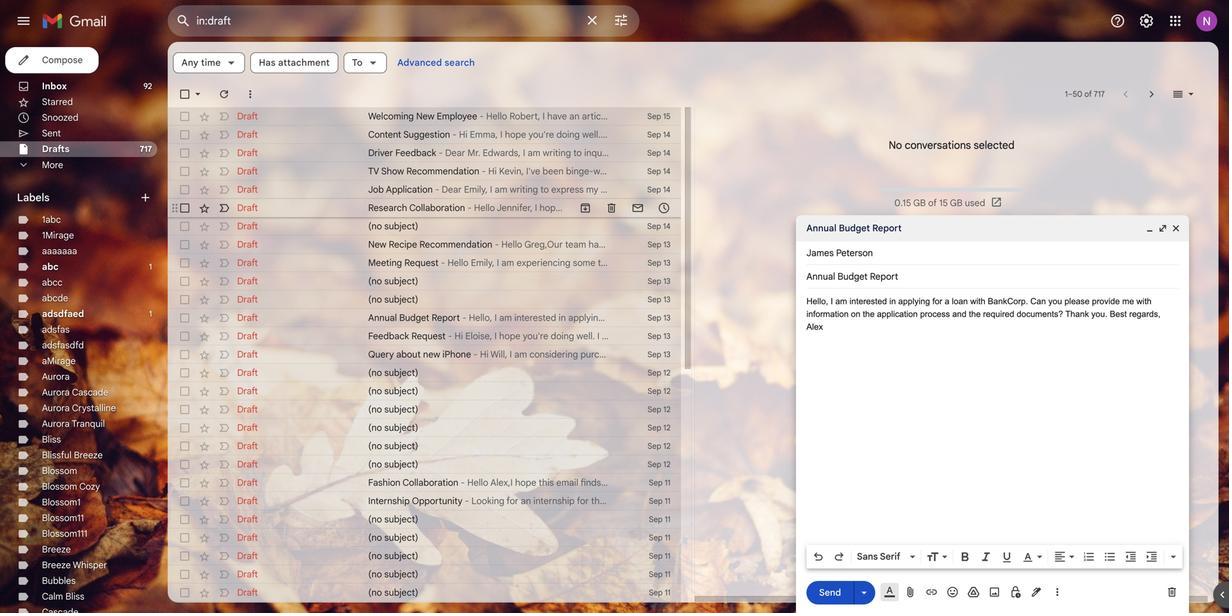 Task type: vqa. For each thing, say whether or not it's contained in the screenshot.


Task type: describe. For each thing, give the bounding box(es) containing it.
search
[[445, 57, 475, 68]]

sent
[[42, 128, 61, 139]]

2 horizontal spatial the
[[969, 310, 981, 319]]

13 (no subject) link from the top
[[368, 569, 609, 582]]

14 for driver feedback -
[[663, 148, 671, 158]]

13 draft from the top
[[237, 331, 258, 342]]

5 (no subject) link from the top
[[368, 385, 609, 398]]

you
[[1048, 297, 1062, 307]]

aurora for aurora link
[[42, 372, 70, 383]]

send button
[[807, 582, 854, 605]]

23 draft from the top
[[237, 514, 258, 526]]

1 inside "no conversations selected" main content
[[1065, 89, 1068, 99]]

aurora tranquil link
[[42, 419, 105, 430]]

blossom for blossom link
[[42, 466, 77, 477]]

time
[[201, 57, 221, 68]]

8 subject) from the top
[[384, 441, 418, 452]]

(no subject) for 11th (no subject) link from the bottom of the "no conversations selected" main content
[[368, 368, 418, 379]]

15 inside row
[[663, 112, 671, 122]]

4 subject) from the top
[[384, 368, 418, 379]]

sep 13 for meeting request -
[[648, 258, 671, 268]]

sep 13 for annual budget report -
[[648, 314, 671, 323]]

undo ‪(⌘z)‬ image
[[812, 551, 825, 564]]

has attachment button
[[250, 52, 338, 73]]

program policies link
[[952, 554, 1011, 564]]

advanced search button
[[392, 51, 480, 75]]

4 row from the top
[[168, 162, 681, 181]]

no conversations selected
[[889, 139, 1015, 152]]

12 row from the top
[[168, 309, 681, 328]]

has attachment
[[259, 57, 330, 68]]

13 for feedback request -
[[663, 332, 671, 342]]

14 row from the top
[[168, 346, 681, 364]]

10 (no from the top
[[368, 514, 382, 526]]

annual budget report dialog
[[796, 216, 1189, 614]]

13 for annual budget report -
[[663, 314, 671, 323]]

27 draft from the top
[[237, 588, 258, 599]]

toggle split pane mode image
[[1172, 88, 1185, 101]]

12 subject) from the top
[[384, 551, 418, 562]]

request for meeting request
[[404, 257, 439, 269]]

james peterson
[[807, 248, 873, 259]]

compose button
[[5, 47, 99, 73]]

11 draft from the top
[[237, 294, 258, 306]]

details
[[940, 541, 964, 551]]

advanced search options image
[[608, 7, 634, 33]]

8 row from the top
[[168, 236, 681, 254]]

5 sep 12 from the top
[[648, 442, 671, 452]]

bliss link
[[42, 434, 61, 446]]

2 (no from the top
[[368, 276, 382, 287]]

research collaboration -
[[368, 202, 474, 214]]

24 draft from the top
[[237, 533, 258, 544]]

alex
[[807, 322, 823, 332]]

has
[[259, 57, 276, 68]]

9 (no subject) link from the top
[[368, 459, 609, 472]]

can
[[1031, 297, 1046, 307]]

hello,
[[807, 297, 828, 307]]

internship
[[533, 496, 575, 507]]

1 gb from the left
[[913, 197, 926, 209]]

welcoming
[[368, 111, 414, 122]]

privacy link
[[920, 554, 946, 564]]

8 draft from the top
[[237, 239, 258, 251]]

3 sep 13 from the top
[[648, 277, 671, 287]]

sep 14 for job application -
[[647, 185, 671, 195]]

send
[[819, 588, 841, 599]]

13 subject) from the top
[[384, 569, 418, 581]]

sep 11 for 5th row from the bottom
[[649, 534, 671, 543]]

any
[[181, 57, 199, 68]]

1 11 from the top
[[665, 479, 671, 488]]

25 draft from the top
[[237, 551, 258, 562]]

sep 14 for driver feedback -
[[647, 148, 671, 158]]

11 (no subject) link from the top
[[368, 532, 609, 545]]

6 row from the top
[[168, 199, 681, 218]]

12 (no subject) link from the top
[[368, 550, 609, 563]]

compose
[[42, 54, 83, 66]]

driver
[[368, 147, 393, 159]]

terms link
[[892, 554, 914, 564]]

show
[[381, 166, 404, 177]]

aurora link
[[42, 372, 70, 383]]

27 row from the top
[[168, 584, 681, 603]]

me
[[1122, 297, 1134, 307]]

5 11 from the top
[[665, 552, 671, 562]]

blossom1
[[42, 497, 81, 509]]

breeze whisper
[[42, 560, 107, 572]]

suggestion
[[403, 129, 450, 141]]

whisper
[[73, 560, 107, 572]]

6 draft from the top
[[237, 202, 258, 214]]

required
[[983, 310, 1014, 319]]

any time
[[181, 57, 221, 68]]

annual for annual budget report -
[[368, 313, 397, 324]]

opportunity
[[412, 496, 463, 507]]

9 draft from the top
[[237, 257, 258, 269]]

cozy
[[79, 482, 100, 493]]

Search mail text field
[[197, 14, 577, 28]]

search mail image
[[172, 9, 195, 33]]

17 row from the top
[[168, 401, 681, 419]]

query about new iphone -
[[368, 349, 480, 361]]

14 subject) from the top
[[384, 588, 418, 599]]

blossom11
[[42, 513, 84, 524]]

blissful breeze link
[[42, 450, 103, 462]]

1 12 from the top
[[663, 369, 671, 378]]

28 row from the top
[[168, 603, 681, 614]]

5 sep 14 from the top
[[647, 222, 671, 232]]

labels navigation
[[0, 42, 168, 614]]

0.15 gb of 15 gb used
[[894, 197, 985, 209]]

2 11 from the top
[[665, 497, 671, 507]]

(no subject) for 10th (no subject) link from the bottom
[[368, 386, 418, 397]]

(no subject) for first (no subject) link from the top of the "no conversations selected" main content
[[368, 221, 418, 232]]

7 (no subject) link from the top
[[368, 422, 609, 435]]

sep 13 for query about new iphone -
[[648, 350, 671, 360]]

adsfas
[[42, 324, 70, 336]]

tv
[[368, 166, 379, 177]]

new recipe recommendation -
[[368, 239, 501, 251]]

20 row from the top
[[168, 456, 681, 474]]

job application -
[[368, 184, 442, 196]]

report for annual budget report -
[[432, 313, 460, 324]]

sep 13 for feedback request -
[[648, 332, 671, 342]]

0 vertical spatial breeze
[[74, 450, 103, 462]]

1 50 of 717
[[1065, 89, 1105, 99]]

no conversations selected main content
[[168, 42, 1219, 614]]

5 14 from the top
[[663, 222, 671, 232]]

interested
[[850, 297, 887, 307]]

15 row from the top
[[168, 364, 681, 383]]

6 sep 12 from the top
[[648, 460, 671, 470]]

amirage
[[42, 356, 76, 367]]

4 sep 13 from the top
[[648, 295, 671, 305]]

1abc link
[[42, 214, 61, 226]]

4 draft from the top
[[237, 166, 258, 177]]

12 (no from the top
[[368, 551, 382, 562]]

6 11 from the top
[[665, 570, 671, 580]]

11 subject) from the top
[[384, 533, 418, 544]]

1 · from the left
[[916, 554, 918, 564]]

14 draft from the top
[[237, 349, 258, 361]]

18 draft from the top
[[237, 423, 258, 434]]

conversations
[[905, 139, 971, 152]]

Subject field
[[807, 271, 1179, 284]]

feedback request -
[[368, 331, 455, 342]]

annual for annual budget report
[[807, 223, 837, 234]]

adsfasdfd link
[[42, 340, 84, 352]]

request for feedback request
[[411, 331, 446, 342]]

10 row from the top
[[168, 273, 681, 291]]

sent link
[[42, 128, 61, 139]]

budget for annual budget report
[[839, 223, 870, 234]]

calm bliss link
[[42, 592, 84, 603]]

annual budget report
[[807, 223, 902, 234]]

labels heading
[[17, 191, 139, 204]]

aurora cascade link
[[42, 387, 108, 399]]

blossom link
[[42, 466, 77, 477]]

14 for content suggestion -
[[663, 130, 671, 140]]

of for gb
[[928, 197, 937, 209]]

about
[[396, 349, 421, 361]]

abcde link
[[42, 293, 68, 304]]

adsfasdfd
[[42, 340, 84, 352]]

(no subject) for 8th (no subject) link from the bottom of the "no conversations selected" main content
[[368, 423, 418, 434]]

job
[[368, 184, 384, 196]]

peterson
[[836, 248, 873, 259]]

7 draft from the top
[[237, 221, 258, 232]]

terms
[[892, 554, 914, 564]]

2 (no subject) link from the top
[[368, 275, 609, 288]]

hello, i am interested in applying for a loan with bankcorp. can you please provide me with information on the application process and the required documents? thank you. best regards, alex
[[807, 297, 1161, 332]]

1 horizontal spatial 15
[[939, 197, 948, 209]]

terms · privacy · program policies
[[892, 554, 1011, 564]]

blossom for blossom cozy
[[42, 482, 77, 493]]

5 (no from the top
[[368, 386, 382, 397]]

aurora for aurora cascade
[[42, 387, 70, 399]]

1 vertical spatial bliss
[[65, 592, 84, 603]]

3 (no subject) link from the top
[[368, 294, 609, 307]]

starred link
[[42, 96, 73, 108]]

1 for abc
[[149, 262, 152, 272]]

labels
[[17, 191, 50, 204]]

717 inside "no conversations selected" main content
[[1094, 89, 1105, 99]]

5 subject) from the top
[[384, 386, 418, 397]]

iphone
[[443, 349, 471, 361]]

in
[[889, 297, 896, 307]]

tv show recommendation -
[[368, 166, 488, 177]]

13 row from the top
[[168, 328, 681, 346]]

content
[[368, 129, 401, 141]]

12 draft from the top
[[237, 313, 258, 324]]

13 (no from the top
[[368, 569, 382, 581]]

sep 11 for 26th row from the top of the "no conversations selected" main content
[[649, 570, 671, 580]]

recommendation for new recipe recommendation
[[420, 239, 492, 251]]

gmail image
[[42, 8, 113, 34]]

2 with from the left
[[1137, 297, 1152, 307]]

crystalline
[[72, 403, 116, 414]]

i
[[831, 297, 833, 307]]

16 draft from the top
[[237, 386, 258, 397]]

0 horizontal spatial bliss
[[42, 434, 61, 446]]

sep 14 for content suggestion -
[[647, 130, 671, 140]]

fashion
[[368, 478, 400, 489]]

summer!
[[607, 496, 643, 507]]

2 subject) from the top
[[384, 276, 418, 287]]

abcc
[[42, 277, 63, 289]]

0 horizontal spatial for
[[507, 496, 518, 507]]

4 (no subject) link from the top
[[368, 367, 609, 380]]

10 subject) from the top
[[384, 514, 418, 526]]

26 row from the top
[[168, 566, 681, 584]]

6 (no subject) link from the top
[[368, 404, 609, 417]]



Task type: locate. For each thing, give the bounding box(es) containing it.
(no subject) for first (no subject) link from the bottom of the "no conversations selected" main content
[[368, 588, 418, 599]]

1 vertical spatial breeze
[[42, 544, 71, 556]]

sep 15
[[647, 112, 671, 122]]

1 draft from the top
[[237, 111, 258, 122]]

1 vertical spatial request
[[411, 331, 446, 342]]

23 row from the top
[[168, 511, 681, 529]]

report up iphone
[[432, 313, 460, 324]]

0 vertical spatial of
[[1085, 89, 1092, 99]]

6 sep 13 from the top
[[648, 332, 671, 342]]

(no subject) for 2nd (no subject) link from the bottom
[[368, 569, 418, 581]]

1 horizontal spatial budget
[[839, 223, 870, 234]]

more
[[42, 159, 63, 171]]

22 row from the top
[[168, 493, 681, 511]]

2 · from the left
[[948, 554, 950, 564]]

1 aurora from the top
[[42, 372, 70, 383]]

any time button
[[173, 52, 245, 73]]

breeze down breeze link
[[42, 560, 71, 572]]

recommendation down research collaboration -
[[420, 239, 492, 251]]

inbox link
[[42, 81, 67, 92]]

7 11 from the top
[[665, 589, 671, 599]]

breeze
[[74, 450, 103, 462], [42, 544, 71, 556], [42, 560, 71, 572]]

(no subject) for second (no subject) link from the top of the "no conversations selected" main content
[[368, 276, 418, 287]]

50
[[1073, 89, 1083, 99]]

0 horizontal spatial 15
[[663, 112, 671, 122]]

2 row from the top
[[168, 126, 681, 144]]

0.15
[[894, 197, 911, 209]]

1 vertical spatial annual
[[368, 313, 397, 324]]

sep
[[647, 112, 661, 122], [647, 130, 661, 140], [647, 148, 661, 158], [647, 167, 661, 177], [647, 185, 661, 195], [647, 222, 661, 232], [648, 240, 661, 250], [648, 258, 661, 268], [648, 277, 661, 287], [648, 295, 661, 305], [648, 314, 661, 323], [648, 332, 661, 342], [648, 350, 661, 360], [648, 369, 661, 378], [648, 387, 661, 397], [648, 405, 661, 415], [648, 424, 661, 433], [648, 442, 661, 452], [648, 460, 661, 470], [649, 479, 663, 488], [649, 497, 663, 507], [649, 515, 663, 525], [649, 534, 663, 543], [649, 552, 663, 562], [649, 570, 663, 580], [649, 589, 663, 599]]

request down new recipe recommendation -
[[404, 257, 439, 269]]

7 row from the top
[[168, 218, 681, 236]]

breeze whisper link
[[42, 560, 107, 572]]

6 (no subject) from the top
[[368, 404, 418, 416]]

blossom down blossom link
[[42, 482, 77, 493]]

new up the meeting
[[368, 239, 386, 251]]

(no subject) for sixth (no subject) link
[[368, 404, 418, 416]]

0 horizontal spatial annual
[[368, 313, 397, 324]]

3 subject) from the top
[[384, 294, 418, 306]]

15
[[663, 112, 671, 122], [939, 197, 948, 209]]

for
[[933, 297, 942, 307], [507, 496, 518, 507], [577, 496, 589, 507]]

· right the terms
[[916, 554, 918, 564]]

Message Body text field
[[807, 295, 1179, 542]]

with up regards,
[[1137, 297, 1152, 307]]

content suggestion -
[[368, 129, 459, 141]]

gb
[[913, 197, 926, 209], [950, 197, 963, 209]]

bliss
[[42, 434, 61, 446], [65, 592, 84, 603]]

10 (no subject) link from the top
[[368, 514, 609, 527]]

1 horizontal spatial of
[[1085, 89, 1092, 99]]

0 horizontal spatial report
[[432, 313, 460, 324]]

· down details link
[[948, 554, 950, 564]]

-
[[480, 111, 484, 122], [452, 129, 457, 141], [439, 147, 443, 159], [482, 166, 486, 177], [435, 184, 439, 196], [467, 202, 472, 214], [495, 239, 499, 251], [441, 257, 445, 269], [462, 313, 467, 324], [448, 331, 452, 342], [474, 349, 478, 361], [461, 478, 465, 489], [465, 496, 469, 507]]

4 14 from the top
[[663, 185, 671, 195]]

1 horizontal spatial gb
[[950, 197, 963, 209]]

sep 11 for sixth row from the bottom
[[649, 515, 671, 525]]

report inside "no conversations selected" main content
[[432, 313, 460, 324]]

16 row from the top
[[168, 383, 681, 401]]

blossom111 link
[[42, 529, 87, 540]]

3 14 from the top
[[663, 167, 671, 177]]

aurora for aurora tranquil
[[42, 419, 70, 430]]

0 vertical spatial bliss
[[42, 434, 61, 446]]

sep 11 for 2nd row from the bottom of the "no conversations selected" main content
[[649, 589, 671, 599]]

advanced
[[397, 57, 442, 68]]

blossom1 link
[[42, 497, 81, 509]]

annual inside annual budget report dialog
[[807, 223, 837, 234]]

breeze down blossom111 link at the bottom left
[[42, 544, 71, 556]]

welcoming new employee -
[[368, 111, 486, 122]]

the left summer!
[[591, 496, 605, 507]]

0 horizontal spatial budget
[[399, 313, 429, 324]]

to button
[[344, 52, 387, 73]]

2 gb from the left
[[950, 197, 963, 209]]

8 (no subject) link from the top
[[368, 440, 609, 453]]

breeze for breeze whisper
[[42, 560, 71, 572]]

9 (no from the top
[[368, 459, 382, 471]]

1 horizontal spatial the
[[863, 310, 875, 319]]

14 for job application -
[[663, 185, 671, 195]]

1 vertical spatial blossom
[[42, 482, 77, 493]]

amirage link
[[42, 356, 76, 367]]

(no subject) for 12th (no subject) link from the bottom
[[368, 294, 418, 306]]

0 horizontal spatial with
[[970, 297, 986, 307]]

collaboration for fashion collaboration
[[403, 478, 458, 489]]

6 12 from the top
[[663, 460, 671, 470]]

10 draft from the top
[[237, 276, 258, 287]]

4 (no subject) from the top
[[368, 368, 418, 379]]

sep 13 for new recipe recommendation -
[[648, 240, 671, 250]]

0 horizontal spatial new
[[368, 239, 386, 251]]

2 12 from the top
[[663, 387, 671, 397]]

toolbar
[[572, 202, 677, 215]]

policies
[[984, 554, 1011, 564]]

new
[[423, 349, 440, 361]]

2 sep 11 from the top
[[649, 497, 671, 507]]

0 vertical spatial 1
[[1065, 89, 1068, 99]]

2 14 from the top
[[663, 148, 671, 158]]

a
[[945, 297, 950, 307]]

1 horizontal spatial annual
[[807, 223, 837, 234]]

0 vertical spatial blossom
[[42, 466, 77, 477]]

bliss right calm
[[65, 592, 84, 603]]

3 13 from the top
[[663, 277, 671, 287]]

for left a
[[933, 297, 942, 307]]

3 (no subject) from the top
[[368, 294, 418, 306]]

aurora crystalline
[[42, 403, 116, 414]]

0 vertical spatial recommendation
[[406, 166, 479, 177]]

8 (no from the top
[[368, 441, 382, 452]]

0 vertical spatial budget
[[839, 223, 870, 234]]

1 13 from the top
[[663, 240, 671, 250]]

main menu image
[[16, 13, 31, 29]]

0 horizontal spatial of
[[928, 197, 937, 209]]

aaaaaaa link
[[42, 246, 77, 257]]

15 draft from the top
[[237, 368, 258, 379]]

5 sep 11 from the top
[[649, 552, 671, 562]]

report down 0.15
[[872, 223, 902, 234]]

support image
[[1110, 13, 1126, 29]]

1 vertical spatial 717
[[140, 144, 152, 154]]

2 (no subject) from the top
[[368, 276, 418, 287]]

1mirage
[[42, 230, 74, 241]]

1
[[1065, 89, 1068, 99], [149, 262, 152, 272], [149, 310, 152, 319]]

0 vertical spatial 717
[[1094, 89, 1105, 99]]

starred
[[42, 96, 73, 108]]

the down interested
[[863, 310, 875, 319]]

0 horizontal spatial ·
[[916, 554, 918, 564]]

sep 11 for 25th row
[[649, 552, 671, 562]]

blossom
[[42, 466, 77, 477], [42, 482, 77, 493]]

snoozed
[[42, 112, 78, 124]]

1abc
[[42, 214, 61, 226]]

drafts link
[[42, 143, 70, 155]]

1 vertical spatial 1
[[149, 262, 152, 272]]

2 vertical spatial breeze
[[42, 560, 71, 572]]

annual up james
[[807, 223, 837, 234]]

attachment
[[278, 57, 330, 68]]

7 (no subject) from the top
[[368, 423, 418, 434]]

1 vertical spatial collaboration
[[403, 478, 458, 489]]

breeze down tranquil
[[74, 450, 103, 462]]

information
[[807, 310, 849, 319]]

7 13 from the top
[[663, 350, 671, 360]]

loan
[[952, 297, 968, 307]]

used
[[965, 197, 985, 209]]

5 row from the top
[[168, 181, 681, 199]]

drafts
[[42, 143, 70, 155]]

(no subject)
[[368, 221, 418, 232], [368, 276, 418, 287], [368, 294, 418, 306], [368, 368, 418, 379], [368, 386, 418, 397], [368, 404, 418, 416], [368, 423, 418, 434], [368, 441, 418, 452], [368, 459, 418, 471], [368, 514, 418, 526], [368, 533, 418, 544], [368, 551, 418, 562], [368, 569, 418, 581], [368, 588, 418, 599]]

1 (no from the top
[[368, 221, 382, 232]]

blossom down blissful
[[42, 466, 77, 477]]

calm bliss
[[42, 592, 84, 603]]

4 sep 12 from the top
[[648, 424, 671, 433]]

1 horizontal spatial 717
[[1094, 89, 1105, 99]]

snoozed link
[[42, 112, 78, 124]]

3 sep 11 from the top
[[649, 515, 671, 525]]

1 vertical spatial budget
[[399, 313, 429, 324]]

4 (no from the top
[[368, 368, 382, 379]]

18 row from the top
[[168, 419, 681, 438]]

0 vertical spatial feedback
[[395, 147, 436, 159]]

19 row from the top
[[168, 438, 681, 456]]

sep 11 for 21th row from the top
[[649, 479, 671, 488]]

internship opportunity - looking for an internship for the summer!
[[368, 496, 643, 507]]

717 inside labels navigation
[[140, 144, 152, 154]]

19 draft from the top
[[237, 441, 258, 452]]

meeting
[[368, 257, 402, 269]]

of right 50
[[1085, 89, 1092, 99]]

report for annual budget report
[[872, 223, 902, 234]]

breeze for breeze link
[[42, 544, 71, 556]]

bankcorp.
[[988, 297, 1028, 307]]

None search field
[[168, 5, 639, 37]]

0 vertical spatial report
[[872, 223, 902, 234]]

21 draft from the top
[[237, 478, 258, 489]]

22 draft from the top
[[237, 496, 258, 507]]

1 horizontal spatial for
[[577, 496, 589, 507]]

annual budget report -
[[368, 313, 469, 324]]

9 row from the top
[[168, 254, 681, 273]]

process
[[920, 310, 950, 319]]

aurora down amirage
[[42, 372, 70, 383]]

for inside the hello, i am interested in applying for a loan with bankcorp. can you please provide me with information on the application process and the required documents? thank you. best regards, alex
[[933, 297, 942, 307]]

0 vertical spatial 15
[[663, 112, 671, 122]]

with right the 'loan'
[[970, 297, 986, 307]]

recommendation for tv show recommendation
[[406, 166, 479, 177]]

2 aurora from the top
[[42, 387, 70, 399]]

abcde
[[42, 293, 68, 304]]

7 subject) from the top
[[384, 423, 418, 434]]

blossom cozy
[[42, 482, 100, 493]]

sep 12
[[648, 369, 671, 378], [648, 387, 671, 397], [648, 405, 671, 415], [648, 424, 671, 433], [648, 442, 671, 452], [648, 460, 671, 470]]

3 draft from the top
[[237, 147, 258, 159]]

None checkbox
[[178, 147, 191, 160], [178, 165, 191, 178], [178, 294, 191, 307], [178, 312, 191, 325], [178, 330, 191, 343], [178, 404, 191, 417], [178, 514, 191, 527], [178, 550, 191, 563], [178, 569, 191, 582], [178, 147, 191, 160], [178, 165, 191, 178], [178, 294, 191, 307], [178, 312, 191, 325], [178, 330, 191, 343], [178, 404, 191, 417], [178, 514, 191, 527], [178, 550, 191, 563], [178, 569, 191, 582]]

for right internship
[[577, 496, 589, 507]]

4 sep 14 from the top
[[647, 185, 671, 195]]

10 (no subject) from the top
[[368, 514, 418, 526]]

aurora up aurora tranquil
[[42, 403, 70, 414]]

1mirage link
[[42, 230, 74, 241]]

0 vertical spatial new
[[416, 111, 434, 122]]

1 vertical spatial 15
[[939, 197, 948, 209]]

aurora cascade
[[42, 387, 108, 399]]

gb right 0.15
[[913, 197, 926, 209]]

3 aurora from the top
[[42, 403, 70, 414]]

4 sep 11 from the top
[[649, 534, 671, 543]]

5 13 from the top
[[663, 314, 671, 323]]

11 (no from the top
[[368, 533, 382, 544]]

12 (no subject) from the top
[[368, 551, 418, 562]]

refresh image
[[218, 88, 231, 101]]

2 sep 13 from the top
[[648, 258, 671, 268]]

1 horizontal spatial bliss
[[65, 592, 84, 603]]

14 (no from the top
[[368, 588, 382, 599]]

collaboration down application
[[409, 202, 465, 214]]

to
[[352, 57, 363, 68]]

2 vertical spatial 1
[[149, 310, 152, 319]]

2 horizontal spatial for
[[933, 297, 942, 307]]

budget up feedback request -
[[399, 313, 429, 324]]

14 for tv show recommendation -
[[663, 167, 671, 177]]

collaboration for research collaboration
[[409, 202, 465, 214]]

1 for adsdfaed
[[149, 310, 152, 319]]

1 vertical spatial new
[[368, 239, 386, 251]]

no
[[889, 139, 902, 152]]

request
[[404, 257, 439, 269], [411, 331, 446, 342]]

collaboration up opportunity
[[403, 478, 458, 489]]

0 horizontal spatial gb
[[913, 197, 926, 209]]

3 (no from the top
[[368, 294, 382, 306]]

1 row from the top
[[168, 107, 681, 126]]

more image
[[244, 88, 257, 101]]

(no subject) for 5th (no subject) link from the bottom of the "no conversations selected" main content
[[368, 514, 418, 526]]

follow link to manage storage image
[[991, 197, 1004, 210]]

0 horizontal spatial the
[[591, 496, 605, 507]]

new up suggestion
[[416, 111, 434, 122]]

calm
[[42, 592, 63, 603]]

(no subject) for ninth (no subject) link from the top of the "no conversations selected" main content
[[368, 459, 418, 471]]

settings image
[[1139, 13, 1154, 29]]

2 blossom from the top
[[42, 482, 77, 493]]

5 draft from the top
[[237, 184, 258, 196]]

13 for new recipe recommendation -
[[663, 240, 671, 250]]

0 vertical spatial collaboration
[[409, 202, 465, 214]]

717 down "92"
[[140, 144, 152, 154]]

looking
[[471, 496, 504, 507]]

budget for annual budget report -
[[399, 313, 429, 324]]

7 sep 13 from the top
[[648, 350, 671, 360]]

report inside dialog
[[872, 223, 902, 234]]

details link
[[940, 541, 964, 551]]

3 12 from the top
[[663, 405, 671, 415]]

more button
[[0, 157, 157, 173]]

13 for meeting request -
[[663, 258, 671, 268]]

7 (no from the top
[[368, 423, 382, 434]]

0 horizontal spatial 717
[[140, 144, 152, 154]]

25 row from the top
[[168, 548, 681, 566]]

aurora for aurora crystalline
[[42, 403, 70, 414]]

1 with from the left
[[970, 297, 986, 307]]

recipe
[[389, 239, 417, 251]]

bubbles link
[[42, 576, 76, 587]]

(no subject) for 4th (no subject) link from the bottom
[[368, 533, 418, 544]]

application
[[386, 184, 433, 196]]

budget inside row
[[399, 313, 429, 324]]

1 vertical spatial of
[[928, 197, 937, 209]]

0 vertical spatial annual
[[807, 223, 837, 234]]

the right and
[[969, 310, 981, 319]]

annual up feedback request -
[[368, 313, 397, 324]]

recommendation up application
[[406, 166, 479, 177]]

of for 50
[[1085, 89, 1092, 99]]

3 sep 12 from the top
[[648, 405, 671, 415]]

application
[[877, 310, 918, 319]]

11 row from the top
[[168, 291, 681, 309]]

sep 14 for tv show recommendation -
[[647, 167, 671, 177]]

blossom11 link
[[42, 513, 84, 524]]

1 horizontal spatial report
[[872, 223, 902, 234]]

annual
[[807, 223, 837, 234], [368, 313, 397, 324]]

(no subject) for 12th (no subject) link from the top
[[368, 551, 418, 562]]

1 vertical spatial report
[[432, 313, 460, 324]]

row
[[168, 107, 681, 126], [168, 126, 681, 144], [168, 144, 681, 162], [168, 162, 681, 181], [168, 181, 681, 199], [168, 199, 681, 218], [168, 218, 681, 236], [168, 236, 681, 254], [168, 254, 681, 273], [168, 273, 681, 291], [168, 291, 681, 309], [168, 309, 681, 328], [168, 328, 681, 346], [168, 346, 681, 364], [168, 364, 681, 383], [168, 383, 681, 401], [168, 401, 681, 419], [168, 419, 681, 438], [168, 438, 681, 456], [168, 456, 681, 474], [168, 474, 681, 493], [168, 493, 681, 511], [168, 511, 681, 529], [168, 529, 681, 548], [168, 548, 681, 566], [168, 566, 681, 584], [168, 584, 681, 603], [168, 603, 681, 614]]

(no subject) for eighth (no subject) link from the top
[[368, 441, 418, 452]]

aurora up bliss link
[[42, 419, 70, 430]]

for left an
[[507, 496, 518, 507]]

1 blossom from the top
[[42, 466, 77, 477]]

717 right 50
[[1094, 89, 1105, 99]]

sep 11 for 22th row
[[649, 497, 671, 507]]

11 (no subject) from the top
[[368, 533, 418, 544]]

adsdfaed link
[[42, 309, 84, 320]]

bliss up blissful
[[42, 434, 61, 446]]

sep 13
[[648, 240, 671, 250], [648, 258, 671, 268], [648, 277, 671, 287], [648, 295, 671, 305], [648, 314, 671, 323], [648, 332, 671, 342], [648, 350, 671, 360]]

budget inside dialog
[[839, 223, 870, 234]]

13 for query about new iphone -
[[663, 350, 671, 360]]

privacy
[[920, 554, 946, 564]]

on
[[851, 310, 861, 319]]

request up new
[[411, 331, 446, 342]]

3 row from the top
[[168, 144, 681, 162]]

of
[[1085, 89, 1092, 99], [928, 197, 937, 209]]

1 vertical spatial feedback
[[368, 331, 409, 342]]

4 11 from the top
[[665, 534, 671, 543]]

None checkbox
[[178, 88, 191, 101], [178, 110, 191, 123], [178, 128, 191, 142], [178, 183, 191, 197], [178, 202, 191, 215], [178, 220, 191, 233], [178, 238, 191, 252], [178, 257, 191, 270], [178, 275, 191, 288], [178, 349, 191, 362], [178, 367, 191, 380], [178, 385, 191, 398], [178, 422, 191, 435], [178, 440, 191, 453], [178, 459, 191, 472], [178, 477, 191, 490], [178, 495, 191, 508], [178, 532, 191, 545], [178, 587, 191, 600], [178, 88, 191, 101], [178, 110, 191, 123], [178, 128, 191, 142], [178, 183, 191, 197], [178, 202, 191, 215], [178, 220, 191, 233], [178, 238, 191, 252], [178, 257, 191, 270], [178, 275, 191, 288], [178, 349, 191, 362], [178, 367, 191, 380], [178, 385, 191, 398], [178, 422, 191, 435], [178, 440, 191, 453], [178, 459, 191, 472], [178, 477, 191, 490], [178, 495, 191, 508], [178, 532, 191, 545], [178, 587, 191, 600]]

5 12 from the top
[[663, 442, 671, 452]]

8 (no subject) from the top
[[368, 441, 418, 452]]

2 sep 12 from the top
[[648, 387, 671, 397]]

feedback down content suggestion -
[[395, 147, 436, 159]]

1 subject) from the top
[[384, 221, 418, 232]]

1 horizontal spatial with
[[1137, 297, 1152, 307]]

the inside "no conversations selected" main content
[[591, 496, 605, 507]]

aaaaaaa
[[42, 246, 77, 257]]

older image
[[1145, 88, 1158, 101]]

6 subject) from the top
[[384, 404, 418, 416]]

0 vertical spatial request
[[404, 257, 439, 269]]

aurora down aurora link
[[42, 387, 70, 399]]

2 13 from the top
[[663, 258, 671, 268]]

of right 0.15
[[928, 197, 937, 209]]

sep 14
[[647, 130, 671, 140], [647, 148, 671, 158], [647, 167, 671, 177], [647, 185, 671, 195], [647, 222, 671, 232]]

1 horizontal spatial new
[[416, 111, 434, 122]]

sep 11
[[649, 479, 671, 488], [649, 497, 671, 507], [649, 515, 671, 525], [649, 534, 671, 543], [649, 552, 671, 562], [649, 570, 671, 580], [649, 589, 671, 599]]

26 draft from the top
[[237, 569, 258, 581]]

budget up the peterson
[[839, 223, 870, 234]]

gb left the used at the top right
[[950, 197, 963, 209]]

1 horizontal spatial ·
[[948, 554, 950, 564]]

subject)
[[384, 221, 418, 232], [384, 276, 418, 287], [384, 294, 418, 306], [384, 368, 418, 379], [384, 386, 418, 397], [384, 404, 418, 416], [384, 423, 418, 434], [384, 441, 418, 452], [384, 459, 418, 471], [384, 514, 418, 526], [384, 533, 418, 544], [384, 551, 418, 562], [384, 569, 418, 581], [384, 588, 418, 599]]

inbox
[[42, 81, 67, 92]]

abc link
[[42, 261, 59, 273]]

adsdfaed
[[42, 309, 84, 320]]

17 draft from the top
[[237, 404, 258, 416]]

1 vertical spatial recommendation
[[420, 239, 492, 251]]

3 11 from the top
[[665, 515, 671, 525]]

clear search image
[[579, 7, 605, 33]]

annual inside "no conversations selected" main content
[[368, 313, 397, 324]]

feedback up query
[[368, 331, 409, 342]]

toolbar inside "no conversations selected" main content
[[572, 202, 677, 215]]



